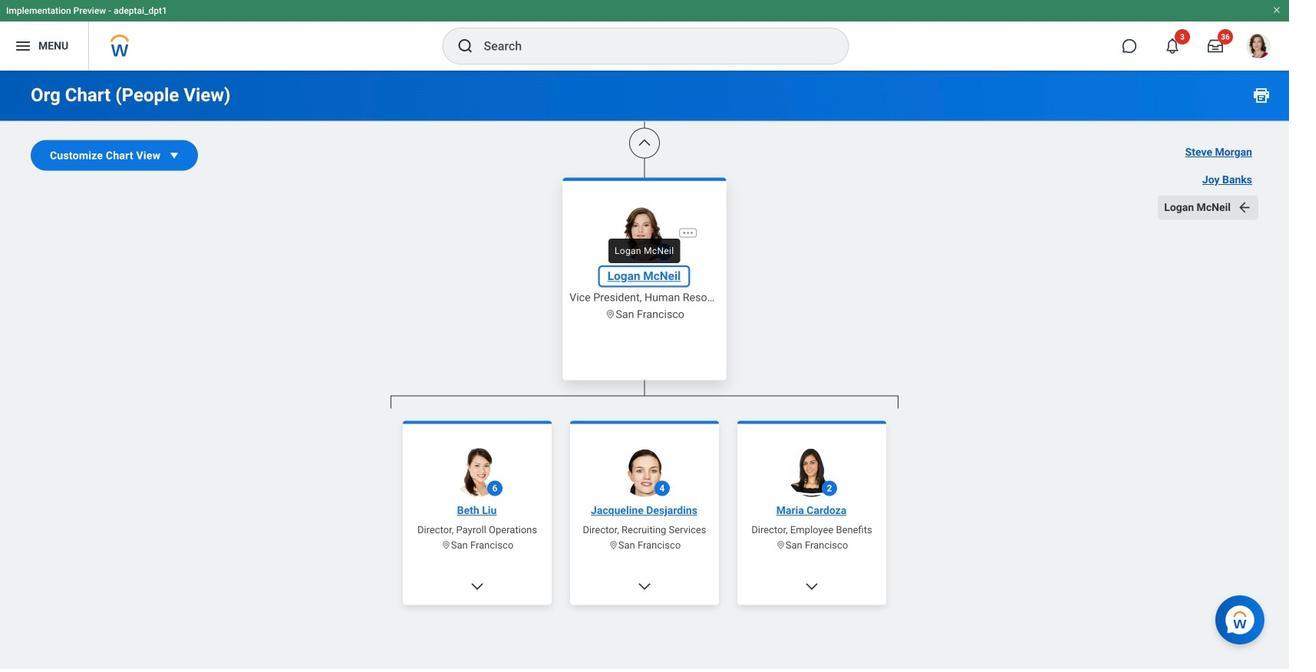 Task type: vqa. For each thing, say whether or not it's contained in the screenshot.
Responsibilities and Achievements text box
no



Task type: describe. For each thing, give the bounding box(es) containing it.
notifications large image
[[1165, 38, 1181, 54]]

1 chevron down image from the left
[[470, 579, 485, 594]]

justify image
[[14, 37, 32, 55]]

arrow left image
[[1237, 200, 1253, 215]]

Search Workday  search field
[[484, 29, 817, 63]]

profile logan mcneil image
[[1247, 34, 1271, 61]]

related actions image
[[682, 227, 695, 239]]

chevron down image
[[804, 579, 820, 594]]

2 location image from the left
[[776, 540, 786, 550]]

location image inside logan mcneil, logan mcneil, 3 direct reports element
[[609, 540, 618, 550]]



Task type: locate. For each thing, give the bounding box(es) containing it.
location image
[[605, 309, 616, 320], [609, 540, 618, 550]]

chevron down image
[[470, 579, 485, 594], [637, 579, 652, 594]]

1 horizontal spatial chevron down image
[[637, 579, 652, 594]]

inbox large image
[[1208, 38, 1224, 54]]

logan mcneil, logan mcneil, 3 direct reports element
[[391, 409, 899, 669]]

1 location image from the left
[[441, 540, 451, 550]]

0 vertical spatial location image
[[605, 309, 616, 320]]

2 chevron down image from the left
[[637, 579, 652, 594]]

1 vertical spatial location image
[[609, 540, 618, 550]]

caret down image
[[167, 148, 182, 163]]

1 horizontal spatial location image
[[776, 540, 786, 550]]

main content
[[0, 0, 1290, 669]]

tooltip
[[604, 234, 685, 268]]

search image
[[456, 37, 475, 55]]

chevron up image
[[637, 135, 652, 151]]

location image
[[441, 540, 451, 550], [776, 540, 786, 550]]

banner
[[0, 0, 1290, 71]]

close environment banner image
[[1273, 5, 1282, 15]]

print org chart image
[[1253, 86, 1271, 104]]

0 horizontal spatial location image
[[441, 540, 451, 550]]

0 horizontal spatial chevron down image
[[470, 579, 485, 594]]



